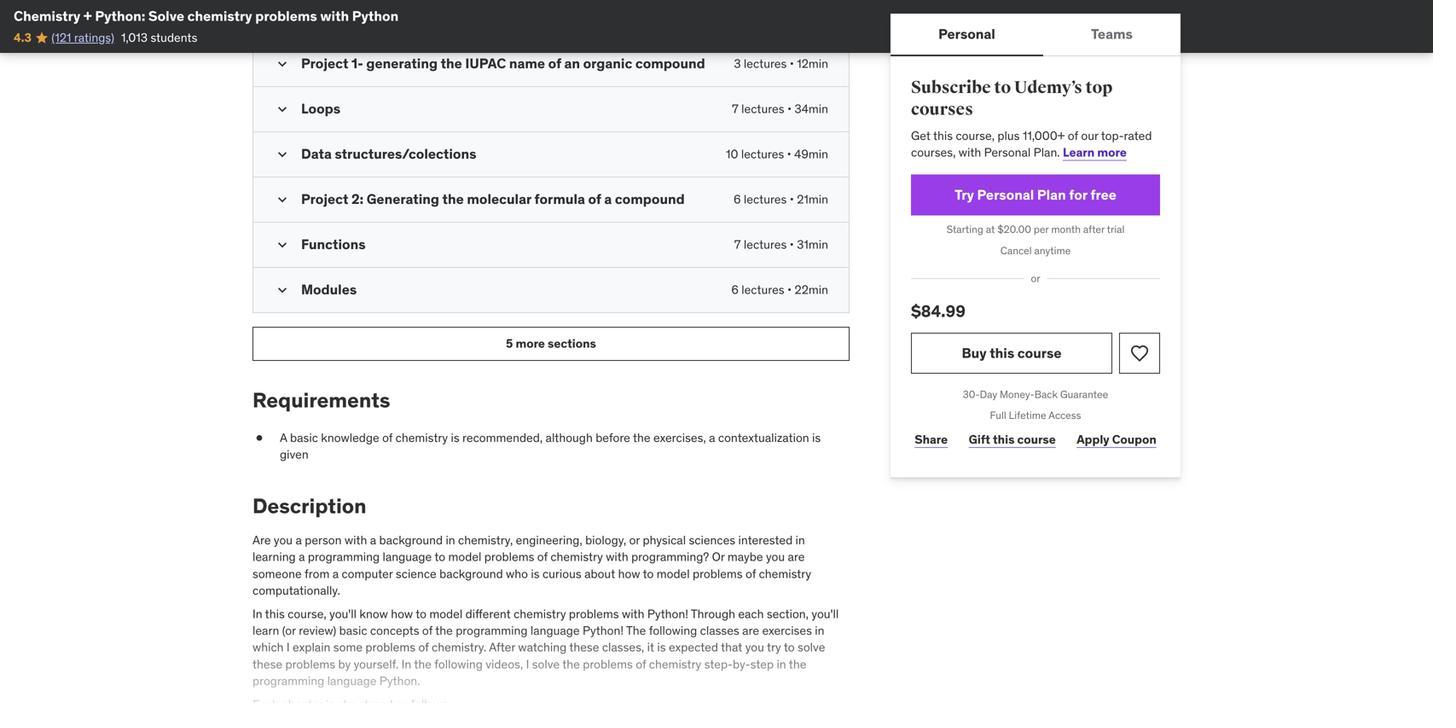 Task type: locate. For each thing, give the bounding box(es) containing it.
solve
[[798, 640, 826, 655], [532, 656, 560, 672]]

is right who
[[531, 566, 540, 581]]

1 vertical spatial course,
[[288, 606, 327, 622]]

course up 'back'
[[1018, 344, 1062, 362]]

0 vertical spatial these
[[569, 640, 599, 655]]

or
[[712, 549, 725, 565]]

of down classes, at the left of the page
[[636, 656, 646, 672]]

model up chemistry.
[[430, 606, 463, 622]]

learn
[[253, 623, 279, 638]]

model down chemistry, on the left of page
[[448, 549, 482, 565]]

0 horizontal spatial course,
[[288, 606, 327, 622]]

sciences
[[689, 533, 736, 548]]

you'll
[[330, 606, 357, 622], [812, 606, 839, 622]]

0 horizontal spatial how
[[391, 606, 413, 622]]

you'll up review)
[[330, 606, 357, 622]]

lectures left 31min
[[744, 237, 787, 252]]

physical
[[643, 533, 686, 548]]

lectures for loops
[[742, 101, 785, 116]]

interested
[[739, 533, 793, 548]]

1 horizontal spatial i
[[526, 656, 529, 672]]

generating
[[366, 54, 438, 72]]

1 vertical spatial 6
[[732, 282, 739, 297]]

chemistry + python: solve chemistry problems with python
[[14, 7, 399, 25]]

you'll right the section, at the bottom of page
[[812, 606, 839, 622]]

try
[[955, 186, 975, 203]]

these left classes, at the left of the page
[[569, 640, 599, 655]]

lectures for project 2: generating the molecular formula of a compound
[[744, 191, 787, 207]]

6 down the 7 lectures • 31min
[[732, 282, 739, 297]]

course, inside get this course, plus 11,000+ of our top-rated courses, with personal plan.
[[956, 128, 995, 143]]

which
[[253, 640, 284, 655]]

4 small image from the top
[[274, 236, 291, 253]]

chemistry.
[[432, 640, 487, 655]]

2 small image from the top
[[274, 146, 291, 163]]

2 project from the top
[[301, 190, 349, 208]]

0 vertical spatial small image
[[274, 55, 291, 72]]

• left "49min"
[[787, 146, 792, 162]]

1 vertical spatial course
[[1018, 432, 1056, 447]]

0 vertical spatial project
[[301, 54, 349, 72]]

small image for data structures/colections
[[274, 146, 291, 163]]

try personal plan for free link
[[911, 175, 1161, 215]]

with left python
[[320, 7, 349, 25]]

31min
[[797, 237, 829, 252]]

basic up given on the bottom left of the page
[[290, 430, 318, 446]]

2 vertical spatial small image
[[274, 281, 291, 299]]

0 horizontal spatial basic
[[290, 430, 318, 446]]

lectures right 3
[[744, 56, 787, 71]]

or down anytime
[[1031, 272, 1041, 285]]

you up step
[[746, 640, 765, 655]]

0 vertical spatial or
[[1031, 272, 1041, 285]]

how right about
[[618, 566, 640, 581]]

project
[[301, 54, 349, 72], [301, 190, 349, 208]]

you up learning
[[274, 533, 293, 548]]

basic inside "are you a person with a background in chemistry, engineering, biology, or physical sciences interested in learning a programming language to model problems of chemistry with programming? or maybe you are someone from a computer science background who is curious about how to model problems of chemistry computationally. in this course, you'll know how to model different chemistry problems with python! through each section, you'll learn (or review) basic concepts of the programming language python! the following classes are exercises in which i explain some problems of chemistry. after watching these classes, it is expected that you try to solve these problems by yourself. in the following videos, i solve the problems of chemistry step-by-step in the programming language python."
[[339, 623, 367, 638]]

chemistry down interested
[[759, 566, 812, 581]]

the down exercises on the bottom of the page
[[789, 656, 807, 672]]

1 vertical spatial personal
[[985, 145, 1031, 160]]

background up science
[[379, 533, 443, 548]]

1 small image from the top
[[274, 10, 291, 27]]

1 vertical spatial small image
[[274, 101, 291, 118]]

5
[[506, 336, 513, 351]]

1 project from the top
[[301, 54, 349, 72]]

1 horizontal spatial or
[[1031, 272, 1041, 285]]

1 vertical spatial how
[[391, 606, 413, 622]]

1 vertical spatial more
[[516, 336, 545, 351]]

1 vertical spatial python!
[[583, 623, 624, 638]]

learn more link
[[1063, 145, 1127, 160]]

project for project 2: generating the molecular formula of a compound
[[301, 190, 349, 208]]

• for project 2: generating the molecular formula of a compound
[[790, 191, 794, 207]]

0 vertical spatial model
[[448, 549, 482, 565]]

following
[[649, 623, 697, 638], [435, 656, 483, 672]]

this
[[934, 128, 953, 143], [990, 344, 1015, 362], [993, 432, 1015, 447], [265, 606, 285, 622]]

trial
[[1107, 223, 1125, 236]]

in up python.
[[402, 656, 412, 672]]

12min
[[797, 56, 829, 71]]

30-
[[963, 388, 980, 401]]

0 vertical spatial following
[[649, 623, 697, 638]]

teams button
[[1044, 14, 1181, 55]]

1 course from the top
[[1018, 344, 1062, 362]]

0 vertical spatial compound
[[636, 54, 706, 72]]

to inside subscribe to udemy's top courses
[[995, 77, 1011, 98]]

1 vertical spatial project
[[301, 190, 349, 208]]

are
[[788, 549, 805, 565], [743, 623, 760, 638]]

money-
[[1000, 388, 1035, 401]]

• left '12min'
[[790, 56, 794, 71]]

course inside button
[[1018, 344, 1062, 362]]

the up chemistry.
[[435, 623, 453, 638]]

plus
[[998, 128, 1020, 143]]

this inside 'gift this course' link
[[993, 432, 1015, 447]]

this for get
[[934, 128, 953, 143]]

1 horizontal spatial how
[[618, 566, 640, 581]]

the right before
[[633, 430, 651, 446]]

chemistry right the knowledge on the bottom of the page
[[396, 430, 448, 446]]

language up science
[[383, 549, 432, 565]]

1 vertical spatial language
[[531, 623, 580, 638]]

lectures down '10 lectures • 49min'
[[744, 191, 787, 207]]

computationally.
[[253, 583, 340, 598]]

1 horizontal spatial are
[[788, 549, 805, 565]]

small image
[[274, 55, 291, 72], [274, 101, 291, 118], [274, 281, 291, 299]]

programming down the which
[[253, 673, 325, 689]]

1 horizontal spatial you'll
[[812, 606, 839, 622]]

1 horizontal spatial you
[[746, 640, 765, 655]]

chemistry inside a basic knowledge of chemistry is recommended, although before the exercises, a contextualization is given
[[396, 430, 448, 446]]

0 horizontal spatial solve
[[532, 656, 560, 672]]

0 vertical spatial course
[[1018, 344, 1062, 362]]

• left 34min
[[788, 101, 792, 116]]

small image left the loops
[[274, 101, 291, 118]]

0 vertical spatial solve
[[798, 640, 826, 655]]

to up concepts
[[416, 606, 427, 622]]

0 vertical spatial background
[[379, 533, 443, 548]]

0 vertical spatial how
[[618, 566, 640, 581]]

1 horizontal spatial python!
[[648, 606, 689, 622]]

chemistry up watching
[[514, 606, 566, 622]]

0 horizontal spatial in
[[253, 606, 262, 622]]

python
[[352, 7, 399, 25]]

lifetime
[[1009, 409, 1047, 422]]

molecular
[[467, 190, 532, 208]]

step
[[751, 656, 774, 672]]

exercises
[[762, 623, 812, 638]]

0 vertical spatial more
[[1098, 145, 1127, 160]]

3 small image from the top
[[274, 281, 291, 299]]

personal down plus
[[985, 145, 1031, 160]]

students
[[151, 30, 197, 45]]

with inside get this course, plus 11,000+ of our top-rated courses, with personal plan.
[[959, 145, 982, 160]]

course,
[[956, 128, 995, 143], [288, 606, 327, 622]]

3 small image from the top
[[274, 191, 291, 208]]

tab list containing personal
[[891, 14, 1181, 56]]

with down biology,
[[606, 549, 629, 565]]

personal inside get this course, plus 11,000+ of our top-rated courses, with personal plan.
[[985, 145, 1031, 160]]

organic
[[583, 54, 633, 72]]

basic up some
[[339, 623, 367, 638]]

apply
[[1077, 432, 1110, 447]]

of right concepts
[[422, 623, 433, 638]]

free
[[1091, 186, 1117, 203]]

anytime
[[1035, 244, 1071, 257]]

• left 31min
[[790, 237, 794, 252]]

with
[[320, 7, 349, 25], [959, 145, 982, 160], [345, 533, 367, 548], [606, 549, 629, 565], [622, 606, 645, 622]]

the
[[441, 54, 462, 72], [443, 190, 464, 208], [633, 430, 651, 446], [435, 623, 453, 638], [414, 656, 432, 672], [563, 656, 580, 672], [789, 656, 807, 672]]

more for learn
[[1098, 145, 1127, 160]]

in up learn
[[253, 606, 262, 622]]

name
[[509, 54, 545, 72]]

this inside buy this course button
[[990, 344, 1015, 362]]

10
[[726, 146, 739, 162]]

in right exercises on the bottom of the page
[[815, 623, 825, 638]]

0 horizontal spatial language
[[327, 673, 377, 689]]

0 vertical spatial basic
[[290, 430, 318, 446]]

in left chemistry, on the left of page
[[446, 533, 455, 548]]

1 horizontal spatial in
[[402, 656, 412, 672]]

curious
[[543, 566, 582, 581]]

0 vertical spatial personal
[[939, 25, 996, 43]]

1 horizontal spatial course,
[[956, 128, 995, 143]]

chemistry up curious
[[551, 549, 603, 565]]

project 1- generating the iupac name of an organic compound
[[301, 54, 706, 72]]

of right formula
[[588, 190, 601, 208]]

0 vertical spatial language
[[383, 549, 432, 565]]

0 vertical spatial 6
[[734, 191, 741, 207]]

a
[[604, 190, 612, 208], [709, 430, 716, 446], [296, 533, 302, 548], [370, 533, 376, 548], [299, 549, 305, 565], [333, 566, 339, 581]]

recommended,
[[463, 430, 543, 446]]

are you a person with a background in chemistry, engineering, biology, or physical sciences interested in learning a programming language to model problems of chemistry with programming? or maybe you are someone from a computer science background who is curious about how to model problems of chemistry computationally. in this course, you'll know how to model different chemistry problems with python! through each section, you'll learn (or review) basic concepts of the programming language python! the following classes are exercises in which i explain some problems of chemistry. after watching these classes, it is expected that you try to solve these problems by yourself. in the following videos, i solve the problems of chemistry step-by-step in the programming language python.
[[253, 533, 839, 689]]

7 up 6 lectures • 22min
[[735, 237, 741, 252]]

0 horizontal spatial or
[[629, 533, 640, 548]]

2 small image from the top
[[274, 101, 291, 118]]

of right the knowledge on the bottom of the page
[[382, 430, 393, 446]]

is right it
[[657, 640, 666, 655]]

1 horizontal spatial more
[[1098, 145, 1127, 160]]

10 lectures • 49min
[[726, 146, 829, 162]]

1 vertical spatial i
[[526, 656, 529, 672]]

course down lifetime
[[1018, 432, 1056, 447]]

programming?
[[632, 549, 709, 565]]

1 vertical spatial in
[[402, 656, 412, 672]]

1 horizontal spatial following
[[649, 623, 697, 638]]

project left 1-
[[301, 54, 349, 72]]

to down programming?
[[643, 566, 654, 581]]

tab list
[[891, 14, 1181, 56]]

2 horizontal spatial language
[[531, 623, 580, 638]]

course, up review)
[[288, 606, 327, 622]]

programming down "different"
[[456, 623, 528, 638]]

after
[[489, 640, 515, 655]]

1 horizontal spatial these
[[569, 640, 599, 655]]

ratings)
[[74, 30, 114, 45]]

project left 2:
[[301, 190, 349, 208]]

course
[[1018, 344, 1062, 362], [1018, 432, 1056, 447]]

2 you'll from the left
[[812, 606, 839, 622]]

language down by
[[327, 673, 377, 689]]

a
[[280, 430, 287, 446]]

a left person
[[296, 533, 302, 548]]

this up learn
[[265, 606, 285, 622]]

7
[[732, 101, 739, 116], [735, 237, 741, 252]]

6 down 10
[[734, 191, 741, 207]]

more down top-
[[1098, 145, 1127, 160]]

i down (or
[[287, 640, 290, 655]]

small image for modules
[[274, 281, 291, 299]]

0 horizontal spatial more
[[516, 336, 545, 351]]

1 small image from the top
[[274, 55, 291, 72]]

more for 5
[[516, 336, 545, 351]]

gift
[[969, 432, 991, 447]]

or right biology,
[[629, 533, 640, 548]]

1 vertical spatial following
[[435, 656, 483, 672]]

1 vertical spatial 7
[[735, 237, 741, 252]]

contextualization
[[718, 430, 810, 446]]

buy this course button
[[911, 333, 1113, 374]]

of left 'our'
[[1068, 128, 1079, 143]]

2 course from the top
[[1018, 432, 1056, 447]]

lectures right 10
[[741, 146, 784, 162]]

chemistry
[[14, 7, 80, 25]]

$84.99
[[911, 301, 966, 321]]

videos,
[[486, 656, 523, 672]]

these down the which
[[253, 656, 283, 672]]

a right formula
[[604, 190, 612, 208]]

personal
[[939, 25, 996, 43], [985, 145, 1031, 160], [978, 186, 1035, 203]]

1 vertical spatial solve
[[532, 656, 560, 672]]

1 vertical spatial are
[[743, 623, 760, 638]]

following up expected
[[649, 623, 697, 638]]

this right buy
[[990, 344, 1015, 362]]

python.
[[380, 673, 420, 689]]

6 for project 2: generating the molecular formula of a compound
[[734, 191, 741, 207]]

• left '22min'
[[788, 282, 792, 297]]

courses,
[[911, 145, 956, 160]]

1 horizontal spatial language
[[383, 549, 432, 565]]

you down interested
[[766, 549, 785, 565]]

0 horizontal spatial following
[[435, 656, 483, 672]]

more inside button
[[516, 336, 545, 351]]

lectures up '10 lectures • 49min'
[[742, 101, 785, 116]]

solve down exercises on the bottom of the page
[[798, 640, 826, 655]]

1,013 students
[[121, 30, 197, 45]]

share button
[[911, 423, 952, 457]]

to right try
[[784, 640, 795, 655]]

subscribe
[[911, 77, 991, 98]]

solve down watching
[[532, 656, 560, 672]]

this inside get this course, plus 11,000+ of our top-rated courses, with personal plan.
[[934, 128, 953, 143]]

day
[[980, 388, 998, 401]]

0 horizontal spatial python!
[[583, 623, 624, 638]]

2 horizontal spatial you
[[766, 549, 785, 565]]

0 vertical spatial 7
[[732, 101, 739, 116]]

1 vertical spatial these
[[253, 656, 283, 672]]

get
[[911, 128, 931, 143]]

7 down 3
[[732, 101, 739, 116]]

structures/colections
[[335, 145, 477, 162]]

lectures for data structures/colections
[[741, 146, 784, 162]]

is right contextualization
[[812, 430, 821, 446]]

personal up subscribe
[[939, 25, 996, 43]]

1 vertical spatial basic
[[339, 623, 367, 638]]

are down each
[[743, 623, 760, 638]]

personal up $20.00
[[978, 186, 1035, 203]]

how up concepts
[[391, 606, 413, 622]]

top-
[[1101, 128, 1124, 143]]

this inside "are you a person with a background in chemistry, engineering, biology, or physical sciences interested in learning a programming language to model problems of chemistry with programming? or maybe you are someone from a computer science background who is curious about how to model problems of chemistry computationally. in this course, you'll know how to model different chemistry problems with python! through each section, you'll learn (or review) basic concepts of the programming language python! the following classes are exercises in which i explain some problems of chemistry. after watching these classes, it is expected that you try to solve these problems by yourself. in the following videos, i solve the problems of chemistry step-by-step in the programming language python."
[[265, 606, 285, 622]]

the left iupac
[[441, 54, 462, 72]]

cancel
[[1001, 244, 1032, 257]]

2 vertical spatial personal
[[978, 186, 1035, 203]]

• for functions
[[790, 237, 794, 252]]

1 horizontal spatial basic
[[339, 623, 367, 638]]

chemistry,
[[458, 533, 513, 548]]

step-
[[705, 656, 733, 672]]

1 vertical spatial or
[[629, 533, 640, 548]]

python! up classes, at the left of the page
[[583, 623, 624, 638]]

by
[[338, 656, 351, 672]]

a right exercises,
[[709, 430, 716, 446]]

are down interested
[[788, 549, 805, 565]]

1 vertical spatial programming
[[456, 623, 528, 638]]

small image
[[274, 10, 291, 27], [274, 146, 291, 163], [274, 191, 291, 208], [274, 236, 291, 253]]

0 vertical spatial i
[[287, 640, 290, 655]]

model down programming?
[[657, 566, 690, 581]]

a right from
[[333, 566, 339, 581]]

0 horizontal spatial you
[[274, 533, 293, 548]]

data
[[301, 145, 332, 162]]

engineering,
[[516, 533, 583, 548]]

programming down person
[[308, 549, 380, 565]]

(121 ratings)
[[52, 30, 114, 45]]

2 vertical spatial language
[[327, 673, 377, 689]]

0 horizontal spatial you'll
[[330, 606, 357, 622]]

0 vertical spatial course,
[[956, 128, 995, 143]]



Task type: vqa. For each thing, say whether or not it's contained in the screenshot.
the Profile 'link'
no



Task type: describe. For each thing, give the bounding box(es) containing it.
someone
[[253, 566, 302, 581]]

• for modules
[[788, 282, 792, 297]]

of inside a basic knowledge of chemistry is recommended, although before the exercises, a contextualization is given
[[382, 430, 393, 446]]

49min
[[795, 146, 829, 162]]

section,
[[767, 606, 809, 622]]

biology,
[[585, 533, 627, 548]]

small image for project 2: generating the molecular formula of a compound
[[274, 191, 291, 208]]

7 lectures • 34min
[[732, 101, 829, 116]]

basic inside a basic knowledge of chemistry is recommended, although before the exercises, a contextualization is given
[[290, 430, 318, 446]]

our
[[1082, 128, 1099, 143]]

classes
[[700, 623, 740, 638]]

are
[[253, 533, 271, 548]]

starting
[[947, 223, 984, 236]]

functions
[[301, 235, 366, 253]]

0 horizontal spatial these
[[253, 656, 283, 672]]

gift this course link
[[966, 423, 1060, 457]]

guarantee
[[1061, 388, 1109, 401]]

the left molecular
[[443, 190, 464, 208]]

a up from
[[299, 549, 305, 565]]

concepts
[[370, 623, 419, 638]]

5 more sections
[[506, 336, 596, 351]]

top
[[1086, 77, 1113, 98]]

with up the
[[622, 606, 645, 622]]

6 lectures • 21min
[[734, 191, 829, 207]]

classes,
[[602, 640, 645, 655]]

course, inside "are you a person with a background in chemistry, engineering, biology, or physical sciences interested in learning a programming language to model problems of chemistry with programming? or maybe you are someone from a computer science background who is curious about how to model problems of chemistry computationally. in this course, you'll know how to model different chemistry problems with python! through each section, you'll learn (or review) basic concepts of the programming language python! the following classes are exercises in which i explain some problems of chemistry. after watching these classes, it is expected that you try to solve these problems by yourself. in the following videos, i solve the problems of chemistry step-by-step in the programming language python."
[[288, 606, 327, 622]]

with right person
[[345, 533, 367, 548]]

of down engineering,
[[537, 549, 548, 565]]

• for project 1- generating the iupac name of an organic compound
[[790, 56, 794, 71]]

an
[[565, 54, 580, 72]]

11,000+
[[1023, 128, 1065, 143]]

0 vertical spatial python!
[[648, 606, 689, 622]]

apply coupon button
[[1074, 423, 1161, 457]]

chemistry up the 'students'
[[187, 7, 252, 25]]

expected
[[669, 640, 719, 655]]

although
[[546, 430, 593, 446]]

0 vertical spatial in
[[253, 606, 262, 622]]

each
[[738, 606, 764, 622]]

plan
[[1038, 186, 1066, 203]]

by-
[[733, 656, 751, 672]]

before
[[596, 430, 631, 446]]

of inside get this course, plus 11,000+ of our top-rated courses, with personal plan.
[[1068, 128, 1079, 143]]

2:
[[352, 190, 364, 208]]

1 vertical spatial background
[[440, 566, 503, 581]]

1 vertical spatial you
[[766, 549, 785, 565]]

1 vertical spatial compound
[[615, 190, 685, 208]]

7 for functions
[[735, 237, 741, 252]]

month
[[1052, 223, 1081, 236]]

6 for modules
[[732, 282, 739, 297]]

• for loops
[[788, 101, 792, 116]]

0 horizontal spatial are
[[743, 623, 760, 638]]

know
[[360, 606, 388, 622]]

+
[[84, 7, 92, 25]]

after
[[1084, 223, 1105, 236]]

formula
[[535, 190, 585, 208]]

personal inside button
[[939, 25, 996, 43]]

of down concepts
[[419, 640, 429, 655]]

1,013
[[121, 30, 148, 45]]

teams
[[1091, 25, 1133, 43]]

the inside a basic knowledge of chemistry is recommended, although before the exercises, a contextualization is given
[[633, 430, 651, 446]]

0 vertical spatial you
[[274, 533, 293, 548]]

2 vertical spatial model
[[430, 606, 463, 622]]

loops
[[301, 100, 341, 117]]

small image for loops
[[274, 101, 291, 118]]

lectures for project 1- generating the iupac name of an organic compound
[[744, 56, 787, 71]]

in right interested
[[796, 533, 805, 548]]

at
[[986, 223, 995, 236]]

get this course, plus 11,000+ of our top-rated courses, with personal plan.
[[911, 128, 1152, 160]]

given
[[280, 447, 309, 462]]

about
[[585, 566, 615, 581]]

modules
[[301, 281, 357, 298]]

this for buy
[[990, 344, 1015, 362]]

• for data structures/colections
[[787, 146, 792, 162]]

requirements
[[253, 387, 390, 413]]

review)
[[299, 623, 336, 638]]

xsmall image
[[253, 430, 266, 447]]

small image for project 1- generating the iupac name of an organic compound
[[274, 55, 291, 72]]

the up python.
[[414, 656, 432, 672]]

data structures/colections
[[301, 145, 477, 162]]

a up computer
[[370, 533, 376, 548]]

lectures for functions
[[744, 237, 787, 252]]

course for gift this course
[[1018, 432, 1056, 447]]

1 vertical spatial model
[[657, 566, 690, 581]]

7 for loops
[[732, 101, 739, 116]]

this for gift
[[993, 432, 1015, 447]]

learn
[[1063, 145, 1095, 160]]

access
[[1049, 409, 1082, 422]]

0 horizontal spatial i
[[287, 640, 290, 655]]

0 vertical spatial programming
[[308, 549, 380, 565]]

to up science
[[435, 549, 446, 565]]

try personal plan for free
[[955, 186, 1117, 203]]

of left 'an'
[[548, 54, 561, 72]]

a inside a basic knowledge of chemistry is recommended, although before the exercises, a contextualization is given
[[709, 430, 716, 446]]

small image for functions
[[274, 236, 291, 253]]

back
[[1035, 388, 1058, 401]]

watching
[[518, 640, 567, 655]]

or inside "are you a person with a background in chemistry, engineering, biology, or physical sciences interested in learning a programming language to model problems of chemistry with programming? or maybe you are someone from a computer science background who is curious about how to model problems of chemistry computationally. in this course, you'll know how to model different chemistry problems with python! through each section, you'll learn (or review) basic concepts of the programming language python! the following classes are exercises in which i explain some problems of chemistry. after watching these classes, it is expected that you try to solve these problems by yourself. in the following videos, i solve the problems of chemistry step-by-step in the programming language python."
[[629, 533, 640, 548]]

(or
[[282, 623, 296, 638]]

udemy's
[[1015, 77, 1083, 98]]

rated
[[1124, 128, 1152, 143]]

(121
[[52, 30, 71, 45]]

is left recommended, on the left bottom of the page
[[451, 430, 460, 446]]

3
[[734, 56, 741, 71]]

gift this course
[[969, 432, 1056, 447]]

learning
[[253, 549, 296, 565]]

project for project 1- generating the iupac name of an organic compound
[[301, 54, 349, 72]]

different
[[466, 606, 511, 622]]

in down try
[[777, 656, 787, 672]]

buy
[[962, 344, 987, 362]]

lectures for modules
[[742, 282, 785, 297]]

course for buy this course
[[1018, 344, 1062, 362]]

4.3
[[14, 30, 32, 45]]

person
[[305, 533, 342, 548]]

1 you'll from the left
[[330, 606, 357, 622]]

knowledge
[[321, 430, 380, 446]]

the down watching
[[563, 656, 580, 672]]

python:
[[95, 7, 145, 25]]

of down maybe
[[746, 566, 756, 581]]

3 lectures • 12min
[[734, 56, 829, 71]]

2 vertical spatial programming
[[253, 673, 325, 689]]

1 horizontal spatial solve
[[798, 640, 826, 655]]

21min
[[797, 191, 829, 207]]

full
[[990, 409, 1007, 422]]

project 2: generating the molecular formula of a compound
[[301, 190, 685, 208]]

for
[[1069, 186, 1088, 203]]

chemistry down expected
[[649, 656, 702, 672]]

it
[[647, 640, 655, 655]]

share
[[915, 432, 948, 447]]

2 vertical spatial you
[[746, 640, 765, 655]]

0 vertical spatial are
[[788, 549, 805, 565]]

that
[[721, 640, 743, 655]]

6 lectures • 22min
[[732, 282, 829, 297]]

wishlist image
[[1130, 343, 1150, 363]]



